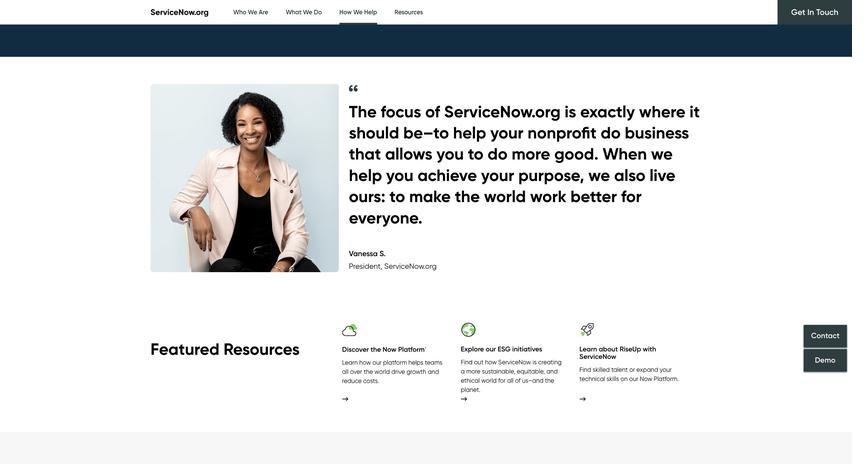 Task type: locate. For each thing, give the bounding box(es) containing it.
1 horizontal spatial learn
[[580, 345, 597, 353]]

1 vertical spatial to
[[390, 186, 405, 207]]

0 vertical spatial you
[[437, 144, 464, 164]]

of left us–and
[[515, 377, 521, 384]]

find up technical on the bottom right of the page
[[580, 366, 591, 373]]

should
[[349, 122, 399, 143]]

for inside "find out how servicenow is creating a more sustainable, equitable, and ethical world for all of us–and the planet."
[[498, 377, 506, 384]]

0 horizontal spatial we
[[588, 165, 610, 185]]

all left over
[[342, 368, 349, 375]]

live
[[650, 165, 676, 185]]

learn inside learn how our platform helps teams all over the world drive growth and reduce costs.
[[342, 359, 358, 366]]

is up nonprofit
[[565, 101, 576, 122]]

learn for learn how our platform helps teams all over the world drive growth and reduce costs.
[[342, 359, 358, 366]]

find
[[461, 358, 473, 366], [580, 366, 591, 373]]

make
[[409, 186, 451, 207]]

all inside "find out how servicenow is creating a more sustainable, equitable, and ethical world for all of us–and the planet."
[[507, 377, 514, 384]]

0 vertical spatial do
[[601, 122, 621, 143]]

1 vertical spatial for
[[498, 377, 506, 384]]

is up equitable,
[[533, 358, 537, 366]]

1 vertical spatial you
[[386, 165, 414, 185]]

1 vertical spatial our
[[373, 359, 382, 366]]

0 vertical spatial is
[[565, 101, 576, 122]]

1 horizontal spatial we
[[303, 9, 312, 16]]

0 horizontal spatial we
[[248, 9, 257, 16]]

our down discover the now platform ®
[[373, 359, 382, 366]]

0 horizontal spatial find
[[461, 358, 473, 366]]

helps
[[409, 359, 423, 366]]

for down sustainable,
[[498, 377, 506, 384]]

1 horizontal spatial for
[[621, 186, 642, 207]]

is inside the focus of servicenow.org is exactly where it should be–to help your nonprofit do business that allows you to do more good. when we help you achieve your purpose, we also live ours: to make the world work better for everyone.
[[565, 101, 576, 122]]

our inside find skilled talent or expand your technical skills on our now platform.
[[629, 375, 638, 382]]

0 horizontal spatial help
[[349, 165, 382, 185]]

0 horizontal spatial to
[[390, 186, 405, 207]]

0 vertical spatial find
[[461, 358, 473, 366]]

for
[[621, 186, 642, 207], [498, 377, 506, 384]]

that
[[349, 144, 381, 164]]

get
[[791, 7, 805, 17]]

is
[[565, 101, 576, 122], [533, 358, 537, 366]]

0 horizontal spatial resources
[[224, 339, 300, 359]]

our
[[486, 345, 496, 353], [373, 359, 382, 366], [629, 375, 638, 382]]

0 vertical spatial for
[[621, 186, 642, 207]]

now up platform
[[383, 345, 397, 353]]

2 horizontal spatial our
[[629, 375, 638, 382]]

we
[[248, 9, 257, 16], [303, 9, 312, 16], [353, 9, 363, 16]]

focus
[[381, 101, 421, 122]]

0 vertical spatial your
[[490, 122, 524, 143]]

the up costs.
[[364, 368, 373, 375]]

for down also
[[621, 186, 642, 207]]

servicenow up skilled
[[580, 352, 616, 361]]

the down the achieve
[[455, 186, 480, 207]]

1 horizontal spatial help
[[453, 122, 486, 143]]

1 horizontal spatial is
[[565, 101, 576, 122]]

®
[[425, 346, 426, 349]]

0 vertical spatial all
[[342, 368, 349, 375]]

1 horizontal spatial more
[[512, 144, 550, 164]]

0 horizontal spatial and
[[428, 368, 439, 375]]

of up be–to
[[425, 101, 440, 122]]

0 vertical spatial learn
[[580, 345, 597, 353]]

we right how
[[353, 9, 363, 16]]

resources
[[395, 9, 423, 16], [224, 339, 300, 359]]

the
[[349, 101, 377, 122]]

1 vertical spatial we
[[588, 165, 610, 185]]

how up over
[[359, 359, 371, 366]]

0 horizontal spatial do
[[488, 144, 508, 164]]

discover the now platform ®
[[342, 345, 426, 353]]

learn
[[580, 345, 597, 353], [342, 359, 358, 366]]

find skilled talent or expand your technical skills on our now platform.
[[580, 366, 679, 382]]

the inside learn how our platform helps teams all over the world drive growth and reduce costs.
[[364, 368, 373, 375]]

more
[[512, 144, 550, 164], [466, 368, 481, 375]]

1 vertical spatial world
[[375, 368, 390, 375]]

costs.
[[363, 377, 379, 384]]

2 we from the left
[[303, 9, 312, 16]]

2 horizontal spatial servicenow.org
[[444, 101, 561, 122]]

nonprofit
[[528, 122, 597, 143]]

2 vertical spatial your
[[660, 366, 672, 373]]

drive
[[391, 368, 405, 375]]

1 horizontal spatial servicenow
[[580, 352, 616, 361]]

more inside the focus of servicenow.org is exactly where it should be–to help your nonprofit do business that allows you to do more good. when we help you achieve your purpose, we also live ours: to make the world work better for everyone.
[[512, 144, 550, 164]]

1 horizontal spatial find
[[580, 366, 591, 373]]

do
[[601, 122, 621, 143], [488, 144, 508, 164]]

1 horizontal spatial how
[[485, 358, 497, 366]]

technical
[[580, 375, 605, 382]]

2 vertical spatial world
[[481, 377, 497, 384]]

our down or at bottom
[[629, 375, 638, 382]]

1 vertical spatial learn
[[342, 359, 358, 366]]

touch
[[816, 7, 839, 17]]

demo
[[815, 356, 836, 365]]

the right us–and
[[545, 377, 554, 384]]

servicenow down esg
[[498, 358, 531, 366]]

1 vertical spatial servicenow.org
[[444, 101, 561, 122]]

1 vertical spatial now
[[640, 375, 652, 382]]

learn inside learn about riseup with servicenow
[[580, 345, 597, 353]]

is inside "find out how servicenow is creating a more sustainable, equitable, and ethical world for all of us–and the planet."
[[533, 358, 537, 366]]

and
[[547, 368, 558, 375], [428, 368, 439, 375]]

0 vertical spatial our
[[486, 345, 496, 353]]

1 vertical spatial help
[[349, 165, 382, 185]]

world
[[484, 186, 526, 207], [375, 368, 390, 375], [481, 377, 497, 384]]

1 horizontal spatial you
[[437, 144, 464, 164]]

servicenow inside learn about riseup with servicenow
[[580, 352, 616, 361]]

is for creating
[[533, 358, 537, 366]]

to
[[468, 144, 484, 164], [390, 186, 405, 207]]

ethical
[[461, 377, 480, 384]]

0 horizontal spatial for
[[498, 377, 506, 384]]

we up live
[[651, 144, 673, 164]]

0 vertical spatial more
[[512, 144, 550, 164]]

exactly
[[580, 101, 635, 122]]

where
[[639, 101, 686, 122]]

0 vertical spatial we
[[651, 144, 673, 164]]

our left esg
[[486, 345, 496, 353]]

the
[[455, 186, 480, 207], [371, 345, 381, 353], [364, 368, 373, 375], [545, 377, 554, 384]]

1 we from the left
[[248, 9, 257, 16]]

1 horizontal spatial resources
[[395, 9, 423, 16]]

you down allows
[[386, 165, 414, 185]]

learn left 'about' at bottom right
[[580, 345, 597, 353]]

we left are at left top
[[248, 9, 257, 16]]

1 vertical spatial more
[[466, 368, 481, 375]]

1 horizontal spatial servicenow.org
[[384, 262, 437, 271]]

find out how servicenow is creating a more sustainable, equitable, and ethical world for all of us–and the planet.
[[461, 358, 562, 393]]

demo link
[[804, 349, 847, 371]]

1 vertical spatial is
[[533, 358, 537, 366]]

0 vertical spatial resources
[[395, 9, 423, 16]]

1 vertical spatial do
[[488, 144, 508, 164]]

1 horizontal spatial of
[[515, 377, 521, 384]]

allows
[[385, 144, 432, 164]]

platform.
[[654, 375, 679, 382]]

0 vertical spatial to
[[468, 144, 484, 164]]

now down "expand"
[[640, 375, 652, 382]]

the focus of servicenow.org is exactly where it should be–to help your nonprofit do business that allows you to do more good. when we help you achieve your purpose, we also live ours: to make the world work better for everyone.
[[349, 101, 700, 228]]

0 horizontal spatial of
[[425, 101, 440, 122]]

and down teams
[[428, 368, 439, 375]]

now inside find skilled talent or expand your technical skills on our now platform.
[[640, 375, 652, 382]]

world inside "find out how servicenow is creating a more sustainable, equitable, and ethical world for all of us–and the planet."
[[481, 377, 497, 384]]

the inside the focus of servicenow.org is exactly where it should be–to help your nonprofit do business that allows you to do more good. when we help you achieve your purpose, we also live ours: to make the world work better for everyone.
[[455, 186, 480, 207]]

the right discover
[[371, 345, 381, 353]]

more up purpose,
[[512, 144, 550, 164]]

how
[[485, 358, 497, 366], [359, 359, 371, 366]]

how up sustainable,
[[485, 358, 497, 366]]

everyone.
[[349, 207, 423, 228]]

learn how our platform helps teams all over the world drive growth and reduce costs.
[[342, 359, 442, 384]]

and down creating
[[547, 368, 558, 375]]

1 horizontal spatial and
[[547, 368, 558, 375]]

all inside learn how our platform helps teams all over the world drive growth and reduce costs.
[[342, 368, 349, 375]]

0 vertical spatial of
[[425, 101, 440, 122]]

1 horizontal spatial now
[[640, 375, 652, 382]]

we
[[651, 144, 673, 164], [588, 165, 610, 185]]

you up the achieve
[[437, 144, 464, 164]]

0 horizontal spatial servicenow.org
[[151, 7, 209, 17]]

0 horizontal spatial how
[[359, 359, 371, 366]]

a
[[461, 368, 465, 375]]

growth
[[407, 368, 426, 375]]

business
[[625, 122, 689, 143]]

find up a
[[461, 358, 473, 366]]

1 vertical spatial of
[[515, 377, 521, 384]]

we left do
[[303, 9, 312, 16]]

or
[[629, 366, 635, 373]]

0 horizontal spatial more
[[466, 368, 481, 375]]

0 vertical spatial world
[[484, 186, 526, 207]]

teams
[[425, 359, 442, 366]]

3 we from the left
[[353, 9, 363, 16]]

all down sustainable,
[[507, 377, 514, 384]]

now
[[383, 345, 397, 353], [640, 375, 652, 382]]

who we are link
[[233, 0, 268, 25]]

1 vertical spatial resources
[[224, 339, 300, 359]]

we inside "link"
[[248, 9, 257, 16]]

0 horizontal spatial is
[[533, 358, 537, 366]]

2 vertical spatial our
[[629, 375, 638, 382]]

1 horizontal spatial to
[[468, 144, 484, 164]]

2 horizontal spatial we
[[353, 9, 363, 16]]

vanessa s.
[[349, 249, 386, 258]]

discover
[[342, 345, 369, 353]]

find inside "find out how servicenow is creating a more sustainable, equitable, and ethical world for all of us–and the planet."
[[461, 358, 473, 366]]

0 horizontal spatial now
[[383, 345, 397, 353]]

1 vertical spatial find
[[580, 366, 591, 373]]

we for how
[[353, 9, 363, 16]]

0 horizontal spatial all
[[342, 368, 349, 375]]

more up ethical
[[466, 368, 481, 375]]

find for learn about riseup with servicenow
[[580, 366, 591, 373]]

help
[[453, 122, 486, 143], [349, 165, 382, 185]]

your
[[490, 122, 524, 143], [481, 165, 514, 185], [660, 366, 672, 373]]

servicenow.org
[[151, 7, 209, 17], [444, 101, 561, 122], [384, 262, 437, 271]]

1 horizontal spatial all
[[507, 377, 514, 384]]

0 vertical spatial help
[[453, 122, 486, 143]]

1 horizontal spatial our
[[486, 345, 496, 353]]

learn up over
[[342, 359, 358, 366]]

0 horizontal spatial learn
[[342, 359, 358, 366]]

2 vertical spatial servicenow.org
[[384, 262, 437, 271]]

1 vertical spatial all
[[507, 377, 514, 384]]

1 horizontal spatial we
[[651, 144, 673, 164]]

0 horizontal spatial servicenow
[[498, 358, 531, 366]]

and inside "find out how servicenow is creating a more sustainable, equitable, and ethical world for all of us–and the planet."
[[547, 368, 558, 375]]

riseup
[[620, 345, 641, 353]]

find inside find skilled talent or expand your technical skills on our now platform.
[[580, 366, 591, 373]]

we up better in the top right of the page
[[588, 165, 610, 185]]

0 vertical spatial now
[[383, 345, 397, 353]]

featured
[[151, 339, 220, 359]]

0 horizontal spatial our
[[373, 359, 382, 366]]



Task type: vqa. For each thing, say whether or not it's contained in the screenshot.
SERVICENOW image
no



Task type: describe. For each thing, give the bounding box(es) containing it.
our inside learn how our platform helps teams all over the world drive growth and reduce costs.
[[373, 359, 382, 366]]

contact
[[811, 331, 840, 340]]

resources link
[[395, 0, 423, 25]]

learn for learn about riseup with servicenow
[[580, 345, 597, 353]]

skills
[[607, 375, 619, 382]]

vanessa
[[349, 249, 378, 258]]

how inside "find out how servicenow is creating a more sustainable, equitable, and ethical world for all of us–and the planet."
[[485, 358, 497, 366]]

we for what
[[303, 9, 312, 16]]

when
[[603, 144, 647, 164]]

servicenow.org inside the focus of servicenow.org is exactly where it should be–to help your nonprofit do business that allows you to do more good. when we help you achieve your purpose, we also live ours: to make the world work better for everyone.
[[444, 101, 561, 122]]

explore our esg initiatives
[[461, 345, 542, 353]]

s.
[[380, 249, 386, 258]]

reduce
[[342, 377, 362, 384]]

1 vertical spatial your
[[481, 165, 514, 185]]

for inside the focus of servicenow.org is exactly where it should be–to help your nonprofit do business that allows you to do more good. when we help you achieve your purpose, we also live ours: to make the world work better for everyone.
[[621, 186, 642, 207]]

who
[[233, 9, 246, 16]]

platform
[[398, 345, 425, 353]]

how we help link
[[339, 0, 377, 27]]

what we do
[[286, 9, 322, 16]]

it
[[690, 101, 700, 122]]

we for who
[[248, 9, 257, 16]]

purpose,
[[518, 165, 584, 185]]

contact link
[[804, 325, 847, 347]]

featured resources
[[151, 339, 300, 359]]

ours:
[[349, 186, 385, 207]]

who we are
[[233, 9, 268, 16]]

world inside learn how our platform helps teams all over the world drive growth and reduce costs.
[[375, 368, 390, 375]]

sustainable,
[[482, 368, 515, 375]]

with
[[643, 345, 656, 353]]

what
[[286, 9, 302, 16]]

0 horizontal spatial you
[[386, 165, 414, 185]]

the inside "find out how servicenow is creating a more sustainable, equitable, and ethical world for all of us–and the planet."
[[545, 377, 554, 384]]

president, servicenow.org
[[349, 262, 437, 271]]

what we do link
[[286, 0, 322, 25]]

over
[[350, 368, 362, 375]]

explore
[[461, 345, 484, 353]]

about
[[599, 345, 618, 353]]

us–and
[[522, 377, 544, 384]]

how we help
[[339, 9, 377, 16]]

and inside learn how our platform helps teams all over the world drive growth and reduce costs.
[[428, 368, 439, 375]]

world inside the focus of servicenow.org is exactly where it should be–to help your nonprofit do business that allows you to do more good. when we help you achieve your purpose, we also live ours: to make the world work better for everyone.
[[484, 186, 526, 207]]

get in touch
[[791, 7, 839, 17]]

of inside "find out how servicenow is creating a more sustainable, equitable, and ethical world for all of us–and the planet."
[[515, 377, 521, 384]]

get in touch link
[[778, 0, 852, 24]]

planet.
[[461, 386, 481, 393]]

0 vertical spatial servicenow.org
[[151, 7, 209, 17]]

is for exactly
[[565, 101, 576, 122]]

also
[[614, 165, 646, 185]]

equitable,
[[517, 368, 545, 375]]

of inside the focus of servicenow.org is exactly where it should be–to help your nonprofit do business that allows you to do more good. when we help you achieve your purpose, we also live ours: to make the world work better for everyone.
[[425, 101, 440, 122]]

how inside learn how our platform helps teams all over the world drive growth and reduce costs.
[[359, 359, 371, 366]]

work
[[530, 186, 567, 207]]

in
[[808, 7, 814, 17]]

achieve
[[418, 165, 477, 185]]

esg
[[498, 345, 511, 353]]

servicenow inside "find out how servicenow is creating a more sustainable, equitable, and ethical world for all of us–and the planet."
[[498, 358, 531, 366]]

1 horizontal spatial do
[[601, 122, 621, 143]]

initiatives
[[512, 345, 542, 353]]

better
[[571, 186, 617, 207]]

find for explore our esg initiatives
[[461, 358, 473, 366]]

be–to
[[403, 122, 449, 143]]

help
[[364, 9, 377, 16]]

learn about riseup with servicenow
[[580, 345, 656, 361]]

platform
[[383, 359, 407, 366]]

on
[[621, 375, 628, 382]]

president,
[[349, 262, 383, 271]]

creating
[[538, 358, 562, 366]]

your inside find skilled talent or expand your technical skills on our now platform.
[[660, 366, 672, 373]]

good.
[[554, 144, 599, 164]]

more inside "find out how servicenow is creating a more sustainable, equitable, and ethical world for all of us–and the planet."
[[466, 368, 481, 375]]

out
[[474, 358, 484, 366]]

are
[[259, 9, 268, 16]]

skilled
[[593, 366, 610, 373]]

expand
[[637, 366, 658, 373]]

how
[[339, 9, 352, 16]]

talent
[[611, 366, 628, 373]]

do
[[314, 9, 322, 16]]



